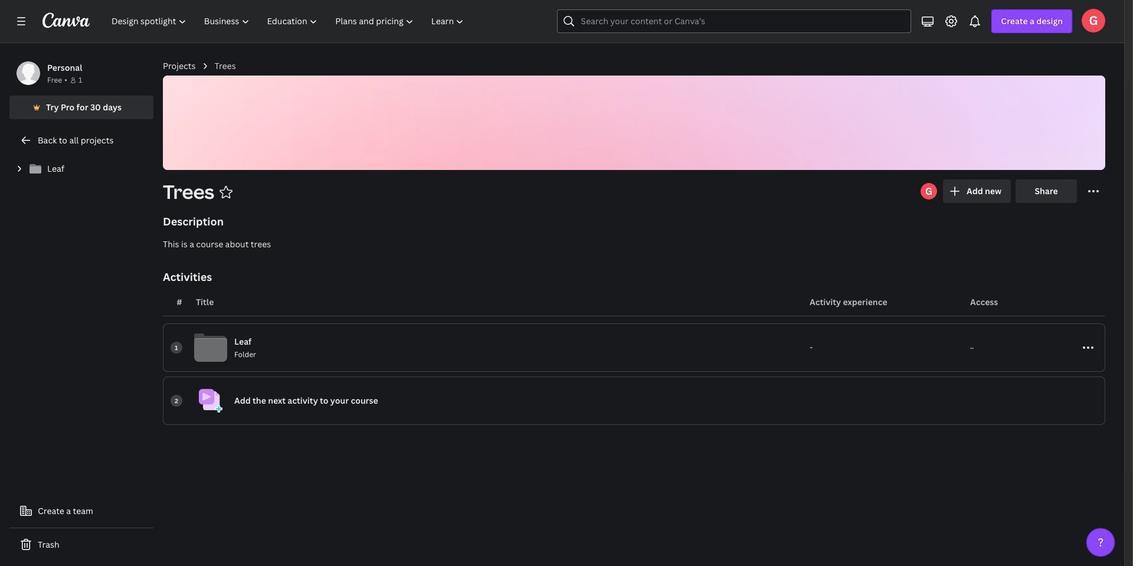 Task type: vqa. For each thing, say whether or not it's contained in the screenshot.
the James Peterson 'ICON'
no



Task type: describe. For each thing, give the bounding box(es) containing it.
Search search field
[[581, 10, 888, 32]]

0 vertical spatial row
[[164, 324, 1106, 371]]



Task type: locate. For each thing, give the bounding box(es) containing it.
1 vertical spatial row
[[163, 377, 1106, 425]]

top level navigation element
[[104, 9, 475, 33]]

genericname382024 image
[[1083, 9, 1106, 32], [1083, 9, 1106, 32]]

row
[[164, 324, 1106, 371], [163, 377, 1106, 425]]

None search field
[[558, 9, 912, 33]]



